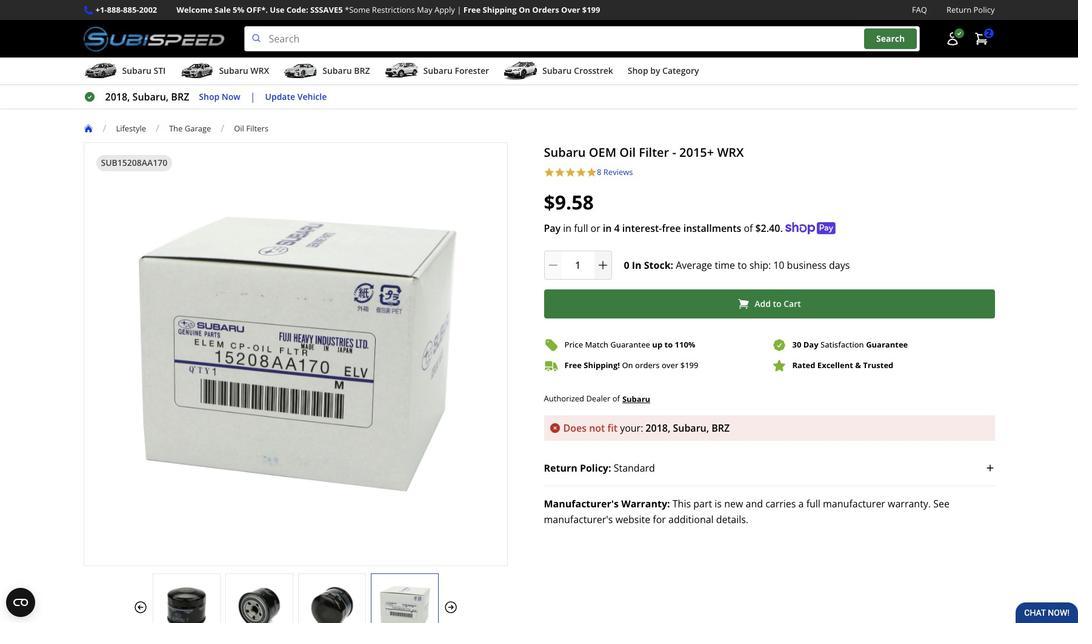 Task type: locate. For each thing, give the bounding box(es) containing it.
| right apply
[[457, 4, 461, 15]]

/ right home icon
[[103, 122, 106, 135]]

standard
[[614, 462, 655, 475]]

0 horizontal spatial |
[[250, 90, 255, 104]]

0 vertical spatial shop
[[628, 65, 648, 76]]

/ right garage
[[221, 122, 224, 135]]

None number field
[[544, 251, 612, 280]]

&
[[855, 360, 861, 371]]

1 horizontal spatial to
[[738, 259, 747, 272]]

increment image
[[597, 259, 609, 271]]

and
[[746, 497, 763, 511]]

of left the $2.40
[[744, 222, 753, 235]]

of
[[744, 222, 753, 235], [612, 393, 620, 404]]

fit
[[608, 422, 618, 435]]

shop inside "shop now" link
[[199, 91, 219, 102]]

in left 4
[[603, 222, 612, 235]]

2 / from the left
[[156, 122, 159, 135]]

*some
[[345, 4, 370, 15]]

subaru inside authorized dealer of subaru
[[622, 394, 650, 405]]

in right pay
[[563, 222, 571, 235]]

2015+
[[679, 144, 714, 161]]

shop
[[628, 65, 648, 76], [199, 91, 219, 102]]

1 horizontal spatial brz
[[354, 65, 370, 76]]

go to right image image
[[443, 601, 458, 615]]

$199 right the over
[[680, 360, 698, 371]]

wrx right 2015+ at the right top
[[717, 144, 744, 161]]

$199 right over
[[582, 4, 600, 15]]

0 horizontal spatial return
[[544, 462, 577, 475]]

full right a
[[806, 497, 820, 511]]

0 horizontal spatial of
[[612, 393, 620, 404]]

110%
[[675, 339, 695, 350]]

lifestyle link up sub15208aa170
[[116, 123, 146, 134]]

return policy: standard
[[544, 462, 655, 475]]

1 horizontal spatial guarantee
[[866, 339, 908, 350]]

is
[[715, 497, 722, 511]]

subaru up vehicle
[[323, 65, 352, 76]]

10
[[773, 259, 784, 272]]

lifestyle link
[[116, 123, 156, 134], [116, 123, 146, 134]]

over
[[561, 4, 580, 15]]

subaru left forester
[[423, 65, 453, 76]]

search
[[876, 33, 905, 44]]

2 horizontal spatial /
[[221, 122, 224, 135]]

warranty.
[[888, 497, 931, 511]]

free down price
[[564, 360, 582, 371]]

additional
[[668, 513, 714, 526]]

2018, right your:
[[646, 422, 670, 435]]

1 horizontal spatial in
[[603, 222, 612, 235]]

0 horizontal spatial /
[[103, 122, 106, 135]]

subaru
[[122, 65, 151, 76], [219, 65, 248, 76], [323, 65, 352, 76], [423, 65, 453, 76], [542, 65, 572, 76], [544, 144, 586, 161], [622, 394, 650, 405]]

search input field
[[244, 26, 920, 52]]

to right time
[[738, 259, 747, 272]]

shop by category button
[[628, 60, 699, 84]]

return for return policy: standard
[[544, 462, 577, 475]]

crosstrek
[[574, 65, 613, 76]]

0 vertical spatial free
[[463, 4, 481, 15]]

0 vertical spatial $199
[[582, 4, 600, 15]]

of right "dealer"
[[612, 393, 620, 404]]

1 vertical spatial return
[[544, 462, 577, 475]]

2002
[[139, 4, 157, 15]]

subaru up star icon
[[544, 144, 586, 161]]

to
[[738, 259, 747, 272], [773, 298, 781, 310], [664, 339, 673, 350]]

subaru up now
[[219, 65, 248, 76]]

faq
[[912, 4, 927, 15]]

5%
[[233, 4, 244, 15]]

2 horizontal spatial to
[[773, 298, 781, 310]]

0 vertical spatial 2018,
[[105, 90, 130, 104]]

subaru up your:
[[622, 394, 650, 405]]

oil up reviews
[[619, 144, 636, 161]]

subaru wrx
[[219, 65, 269, 76]]

1 vertical spatial brz
[[171, 90, 189, 104]]

return inside "link"
[[947, 4, 972, 15]]

0 horizontal spatial oil
[[234, 123, 244, 134]]

1 horizontal spatial full
[[806, 497, 820, 511]]

subaru forester button
[[384, 60, 489, 84]]

shop pay image
[[785, 222, 836, 234]]

2 vertical spatial to
[[664, 339, 673, 350]]

oil filters link down update
[[234, 123, 278, 134]]

subaru for subaru wrx
[[219, 65, 248, 76]]

1 horizontal spatial of
[[744, 222, 753, 235]]

*some restrictions may apply | free shipping on orders over $199
[[345, 4, 600, 15]]

shop left now
[[199, 91, 219, 102]]

subaru,
[[132, 90, 169, 104], [673, 422, 709, 435]]

1 vertical spatial |
[[250, 90, 255, 104]]

0 in stock: average time to ship: 10 business days
[[624, 259, 850, 272]]

dealer
[[586, 393, 610, 404]]

sale
[[215, 4, 231, 15]]

shop inside "shop by category" dropdown button
[[628, 65, 648, 76]]

a
[[798, 497, 804, 511]]

1 / from the left
[[103, 122, 106, 135]]

oil
[[234, 123, 244, 134], [619, 144, 636, 161]]

1 vertical spatial 2018,
[[646, 422, 670, 435]]

update
[[265, 91, 295, 102]]

0 vertical spatial |
[[457, 4, 461, 15]]

guarantee up free shipping! on orders over $199
[[610, 339, 650, 350]]

0 vertical spatial of
[[744, 222, 753, 235]]

excellent
[[817, 360, 853, 371]]

0 horizontal spatial subaru,
[[132, 90, 169, 104]]

return left policy:
[[544, 462, 577, 475]]

2
[[986, 27, 991, 39]]

subaru left sti
[[122, 65, 151, 76]]

subaru for subaru oem oil filter - 2015+ wrx
[[544, 144, 586, 161]]

stock:
[[644, 259, 673, 272]]

may
[[417, 4, 432, 15]]

0 vertical spatial on
[[519, 4, 530, 15]]

4
[[614, 222, 620, 235]]

1 guarantee from the left
[[610, 339, 650, 350]]

0 vertical spatial return
[[947, 4, 972, 15]]

does not fit your: 2018, subaru, brz
[[563, 422, 730, 435]]

add to cart
[[755, 298, 801, 310]]

1 horizontal spatial 2018,
[[646, 422, 670, 435]]

see
[[933, 497, 950, 511]]

1 vertical spatial subaru,
[[673, 422, 709, 435]]

update vehicle
[[265, 91, 327, 102]]

subaru for subaru sti
[[122, 65, 151, 76]]

the garage link
[[169, 123, 221, 134], [169, 123, 211, 134]]

1 horizontal spatial /
[[156, 122, 159, 135]]

2 guarantee from the left
[[866, 339, 908, 350]]

8
[[597, 167, 601, 178]]

faq link
[[912, 4, 927, 16]]

sub15208aa170 oem subaru oil filter - 2015-2020 wrx, image
[[153, 586, 220, 624], [226, 586, 292, 624], [298, 586, 365, 624], [371, 586, 438, 624]]

filters
[[246, 123, 268, 134]]

to right up
[[664, 339, 673, 350]]

0 vertical spatial subaru,
[[132, 90, 169, 104]]

sssave5
[[310, 4, 343, 15]]

2 star image from the left
[[565, 167, 576, 178]]

subaru for subaru brz
[[323, 65, 352, 76]]

free shipping! on orders over $199
[[564, 360, 698, 371]]

code:
[[286, 4, 308, 15]]

website
[[615, 513, 650, 526]]

0 vertical spatial to
[[738, 259, 747, 272]]

3 / from the left
[[221, 122, 224, 135]]

+1-
[[95, 4, 107, 15]]

0 horizontal spatial shop
[[199, 91, 219, 102]]

subaru, right your:
[[673, 422, 709, 435]]

match
[[585, 339, 608, 350]]

shipping!
[[584, 360, 620, 371]]

update vehicle button
[[265, 90, 327, 104]]

1 vertical spatial free
[[564, 360, 582, 371]]

return left policy
[[947, 4, 972, 15]]

/ left the
[[156, 122, 159, 135]]

1 vertical spatial full
[[806, 497, 820, 511]]

|
[[457, 4, 461, 15], [250, 90, 255, 104]]

1 vertical spatial wrx
[[717, 144, 744, 161]]

2 horizontal spatial brz
[[712, 422, 730, 435]]

days
[[829, 259, 850, 272]]

wrx up update
[[250, 65, 269, 76]]

to right add
[[773, 298, 781, 310]]

0 vertical spatial brz
[[354, 65, 370, 76]]

star image
[[544, 167, 554, 178], [565, 167, 576, 178], [576, 167, 586, 178], [586, 167, 597, 178]]

1 horizontal spatial on
[[622, 360, 633, 371]]

30
[[792, 339, 801, 350]]

0 horizontal spatial in
[[563, 222, 571, 235]]

0 horizontal spatial guarantee
[[610, 339, 650, 350]]

of inside authorized dealer of subaru
[[612, 393, 620, 404]]

subaru sti
[[122, 65, 166, 76]]

filter
[[639, 144, 669, 161]]

+1-888-885-2002
[[95, 4, 157, 15]]

1 horizontal spatial return
[[947, 4, 972, 15]]

guarantee up 'trusted'
[[866, 339, 908, 350]]

subaru for subaru crosstrek
[[542, 65, 572, 76]]

subaru left "crosstrek"
[[542, 65, 572, 76]]

use
[[270, 4, 284, 15]]

guarantee
[[610, 339, 650, 350], [866, 339, 908, 350]]

subaru, down subaru sti on the top
[[132, 90, 169, 104]]

full
[[574, 222, 588, 235], [806, 497, 820, 511]]

full left or
[[574, 222, 588, 235]]

1 vertical spatial $199
[[680, 360, 698, 371]]

1 horizontal spatial wrx
[[717, 144, 744, 161]]

policy:
[[580, 462, 611, 475]]

/ for oil filters
[[221, 122, 224, 135]]

wrx inside subaru wrx dropdown button
[[250, 65, 269, 76]]

3 star image from the left
[[576, 167, 586, 178]]

2 sub15208aa170 oem subaru oil filter - 2015-2020 wrx, image from the left
[[226, 586, 292, 624]]

| right now
[[250, 90, 255, 104]]

0 horizontal spatial full
[[574, 222, 588, 235]]

shop left the by
[[628, 65, 648, 76]]

0 vertical spatial wrx
[[250, 65, 269, 76]]

return for return policy
[[947, 4, 972, 15]]

1 vertical spatial to
[[773, 298, 781, 310]]

a subaru wrx thumbnail image image
[[180, 62, 214, 80]]

1 vertical spatial shop
[[199, 91, 219, 102]]

2018, down subaru sti 'dropdown button'
[[105, 90, 130, 104]]

over
[[662, 360, 678, 371]]

0 horizontal spatial to
[[664, 339, 673, 350]]

oil left filters
[[234, 123, 244, 134]]

in
[[563, 222, 571, 235], [603, 222, 612, 235]]

0 horizontal spatial on
[[519, 4, 530, 15]]

welcome
[[176, 4, 212, 15]]

$199
[[582, 4, 600, 15], [680, 360, 698, 371]]

a subaru crosstrek thumbnail image image
[[504, 62, 538, 80]]

0 vertical spatial oil
[[234, 123, 244, 134]]

1 vertical spatial oil
[[619, 144, 636, 161]]

0 horizontal spatial wrx
[[250, 65, 269, 76]]

1 horizontal spatial $199
[[680, 360, 698, 371]]

/
[[103, 122, 106, 135], [156, 122, 159, 135], [221, 122, 224, 135]]

1 horizontal spatial shop
[[628, 65, 648, 76]]

2018,
[[105, 90, 130, 104], [646, 422, 670, 435]]

free right apply
[[463, 4, 481, 15]]

authorized dealer of subaru
[[544, 393, 650, 405]]

1 vertical spatial of
[[612, 393, 620, 404]]



Task type: vqa. For each thing, say whether or not it's contained in the screenshot.
fourth star icon from left
yes



Task type: describe. For each thing, give the bounding box(es) containing it.
subaru forester
[[423, 65, 489, 76]]

/ for lifestyle
[[103, 122, 106, 135]]

search button
[[864, 29, 917, 49]]

vehicle
[[297, 91, 327, 102]]

reviews
[[603, 167, 633, 178]]

30 day satisfaction guarantee
[[792, 339, 908, 350]]

8 reviews link
[[597, 167, 633, 178]]

price match guarantee up to 110%
[[564, 339, 695, 350]]

up
[[652, 339, 662, 350]]

the
[[169, 123, 183, 134]]

policy
[[974, 4, 995, 15]]

not
[[589, 422, 605, 435]]

this part is new and carries a full manufacturer warranty. see manufacturer's website for additional details.
[[544, 497, 950, 526]]

trusted
[[863, 360, 893, 371]]

shop now link
[[199, 90, 240, 104]]

details.
[[716, 513, 748, 526]]

restrictions
[[372, 4, 415, 15]]

decrement image
[[547, 259, 559, 271]]

oil filters link down now
[[234, 123, 268, 134]]

3 sub15208aa170 oem subaru oil filter - 2015-2020 wrx, image from the left
[[298, 586, 365, 624]]

+1-888-885-2002 link
[[95, 4, 157, 16]]

a subaru brz thumbnail image image
[[284, 62, 318, 80]]

2 button
[[968, 27, 995, 51]]

authorized
[[544, 393, 584, 404]]

2 vertical spatial brz
[[712, 422, 730, 435]]

or
[[591, 222, 600, 235]]

button image
[[945, 32, 960, 46]]

free
[[662, 222, 681, 235]]

warranty:
[[621, 497, 670, 511]]

/ for the garage
[[156, 122, 159, 135]]

subaru sti button
[[83, 60, 166, 84]]

carries
[[765, 497, 796, 511]]

welcome sale 5% off*. use code: sssave5
[[176, 4, 343, 15]]

subaru brz
[[323, 65, 370, 76]]

subaru link
[[622, 392, 650, 406]]

manufacturer
[[823, 497, 885, 511]]

star image
[[554, 167, 565, 178]]

now
[[222, 91, 240, 102]]

add to cart button
[[544, 289, 995, 319]]

-
[[672, 144, 676, 161]]

1 sub15208aa170 oem subaru oil filter - 2015-2020 wrx, image from the left
[[153, 586, 220, 624]]

1 vertical spatial on
[[622, 360, 633, 371]]

rated excellent & trusted
[[792, 360, 893, 371]]

4 star image from the left
[[586, 167, 597, 178]]

in
[[632, 259, 642, 272]]

2 in from the left
[[603, 222, 612, 235]]

subaru for subaru forester
[[423, 65, 453, 76]]

oil filters
[[234, 123, 268, 134]]

lifestyle
[[116, 123, 146, 134]]

shipping
[[483, 4, 517, 15]]

home image
[[83, 124, 93, 133]]

orders
[[635, 360, 660, 371]]

business
[[787, 259, 827, 272]]

a subaru forester thumbnail image image
[[384, 62, 418, 80]]

does
[[563, 422, 587, 435]]

shop for shop by category
[[628, 65, 648, 76]]

go to left image image
[[133, 601, 148, 615]]

by
[[650, 65, 660, 76]]

to inside button
[[773, 298, 781, 310]]

1 horizontal spatial free
[[564, 360, 582, 371]]

1 in from the left
[[563, 222, 571, 235]]

1 horizontal spatial oil
[[619, 144, 636, 161]]

manufacturer's
[[544, 497, 619, 511]]

full inside this part is new and carries a full manufacturer warranty. see manufacturer's website for additional details.
[[806, 497, 820, 511]]

price
[[564, 339, 583, 350]]

category
[[662, 65, 699, 76]]

subaru oem oil filter - 2015+ wrx
[[544, 144, 744, 161]]

ship:
[[749, 259, 771, 272]]

brz inside dropdown button
[[354, 65, 370, 76]]

2018, subaru, brz
[[105, 90, 189, 104]]

forester
[[455, 65, 489, 76]]

0 vertical spatial full
[[574, 222, 588, 235]]

day
[[803, 339, 818, 350]]

subaru crosstrek button
[[504, 60, 613, 84]]

subaru wrx button
[[180, 60, 269, 84]]

1 star image from the left
[[544, 167, 554, 178]]

manufacturer's warranty:
[[544, 497, 670, 511]]

1 horizontal spatial subaru,
[[673, 422, 709, 435]]

4 sub15208aa170 oem subaru oil filter - 2015-2020 wrx, image from the left
[[371, 586, 438, 624]]

shop by category
[[628, 65, 699, 76]]

0 horizontal spatial $199
[[582, 4, 600, 15]]

subispeed logo image
[[83, 26, 225, 52]]

for
[[653, 513, 666, 526]]

open widget image
[[6, 588, 35, 618]]

add
[[755, 298, 771, 310]]

pay in full or in 4 interest-free installments of $2.40 .
[[544, 222, 783, 235]]

0 horizontal spatial 2018,
[[105, 90, 130, 104]]

manufacturer's
[[544, 513, 613, 526]]

this
[[673, 497, 691, 511]]

0 horizontal spatial brz
[[171, 90, 189, 104]]

return policy
[[947, 4, 995, 15]]

1 horizontal spatial |
[[457, 4, 461, 15]]

lifestyle link down 2018, subaru, brz
[[116, 123, 156, 134]]

.
[[780, 222, 783, 235]]

time
[[715, 259, 735, 272]]

shop for shop now
[[199, 91, 219, 102]]

sti
[[154, 65, 166, 76]]

subaru crosstrek
[[542, 65, 613, 76]]

new
[[724, 497, 743, 511]]

pay
[[544, 222, 561, 235]]

subaru brz button
[[284, 60, 370, 84]]

average
[[676, 259, 712, 272]]

$2.40
[[755, 222, 780, 235]]

0 horizontal spatial free
[[463, 4, 481, 15]]

a subaru sti thumbnail image image
[[83, 62, 117, 80]]

apply
[[434, 4, 455, 15]]

return policy link
[[947, 4, 995, 16]]



